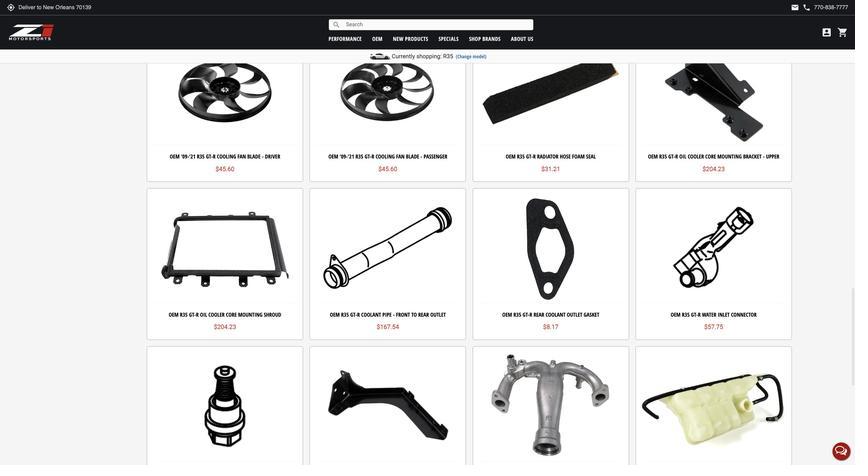 Task type: locate. For each thing, give the bounding box(es) containing it.
r for oem r35 gt-r radiator hose foam seal
[[533, 153, 536, 161]]

1 horizontal spatial '21
[[348, 153, 354, 161]]

$204.23
[[703, 166, 725, 173], [214, 324, 236, 331]]

cooler for shroud
[[208, 311, 225, 319]]

us
[[528, 35, 533, 42]]

$8.17
[[543, 324, 558, 331]]

1 horizontal spatial coolant
[[546, 311, 565, 319]]

coolant left pipe
[[361, 311, 381, 319]]

water
[[702, 311, 716, 319]]

mail link
[[791, 3, 799, 12]]

$204.23 for bracket
[[703, 166, 725, 173]]

0 horizontal spatial fan
[[237, 153, 246, 161]]

'21 for oem '09-'21 r35 gt-r cooling fan blade - passenger
[[348, 153, 354, 161]]

r35 for oem r35 gt-r radiator hose foam seal
[[517, 153, 525, 161]]

blade left the driver
[[247, 153, 261, 161]]

r35 for oem r35 gt-r oil cooler core mounting bracket - upper
[[659, 153, 667, 161]]

model)
[[473, 53, 486, 60]]

1 horizontal spatial fan
[[396, 153, 405, 161]]

performance
[[329, 35, 362, 42]]

1 horizontal spatial outlet
[[567, 311, 582, 319]]

$45.60 down oem '09-'21 r35 gt-r cooling fan blade - driver
[[216, 166, 234, 173]]

1 blade from the left
[[247, 153, 261, 161]]

cooling
[[217, 153, 236, 161], [376, 153, 395, 161]]

oem for oem r35 gt-r oil cooler core mounting shroud
[[169, 311, 179, 319]]

2 '09- from the left
[[340, 153, 348, 161]]

inlet
[[718, 311, 730, 319]]

r for oem r35 gt-r oil cooler core mounting bracket - upper
[[675, 153, 678, 161]]

1 horizontal spatial rear
[[534, 311, 544, 319]]

mounting for bracket
[[717, 153, 742, 161]]

0 horizontal spatial rear
[[418, 311, 429, 319]]

0 horizontal spatial oil
[[200, 311, 207, 319]]

about us
[[511, 35, 533, 42]]

gt- for oem r35 gt-r oil cooler core mounting shroud
[[189, 311, 196, 319]]

fan for passenger
[[396, 153, 405, 161]]

core
[[705, 153, 716, 161], [226, 311, 237, 319]]

seal
[[586, 153, 596, 161]]

0 horizontal spatial $204.23
[[214, 324, 236, 331]]

outlet right 'to'
[[430, 311, 446, 319]]

$167.54
[[377, 324, 399, 331]]

oem for oem r35 gt-r rear coolant outlet gasket
[[502, 311, 512, 319]]

1 horizontal spatial core
[[705, 153, 716, 161]]

1 horizontal spatial blade
[[406, 153, 419, 161]]

1 horizontal spatial '09-
[[340, 153, 348, 161]]

gt- for oem r35 gt-r water inlet connector
[[691, 311, 698, 319]]

oem r35 gt-r oil cooler core mounting bracket - upper
[[648, 153, 779, 161]]

outlet left gasket at the right of page
[[567, 311, 582, 319]]

rear
[[418, 311, 429, 319], [534, 311, 544, 319]]

0 vertical spatial oil
[[679, 153, 686, 161]]

coolant
[[361, 311, 381, 319], [546, 311, 565, 319]]

oil
[[679, 153, 686, 161], [200, 311, 207, 319]]

0 horizontal spatial $713.99
[[214, 7, 236, 14]]

2 cooling from the left
[[376, 153, 395, 161]]

1 vertical spatial mounting
[[238, 311, 262, 319]]

$45.60 down the oem '09-'21 r35 gt-r cooling fan blade - passenger
[[378, 166, 397, 173]]

0 horizontal spatial outlet
[[430, 311, 446, 319]]

oem
[[372, 35, 383, 42], [170, 153, 180, 161], [328, 153, 338, 161], [506, 153, 516, 161], [648, 153, 658, 161], [169, 311, 179, 319], [330, 311, 340, 319], [502, 311, 512, 319], [671, 311, 681, 319]]

1 cooling from the left
[[217, 153, 236, 161]]

'21 for oem '09-'21 r35 gt-r cooling fan blade - driver
[[189, 153, 195, 161]]

1 horizontal spatial $45.60
[[378, 166, 397, 173]]

new
[[393, 35, 404, 42]]

core for bracket
[[705, 153, 716, 161]]

1 fan from the left
[[237, 153, 246, 161]]

oem for oem '09-'21 r35 gt-r cooling fan blade - passenger
[[328, 153, 338, 161]]

mounting
[[717, 153, 742, 161], [238, 311, 262, 319]]

rear up $8.17
[[534, 311, 544, 319]]

1 vertical spatial core
[[226, 311, 237, 319]]

r35
[[443, 53, 453, 60], [197, 153, 205, 161], [355, 153, 363, 161], [517, 153, 525, 161], [659, 153, 667, 161], [180, 311, 188, 319], [341, 311, 349, 319], [513, 311, 521, 319], [682, 311, 690, 319]]

shop brands link
[[469, 35, 501, 42]]

r35 for oem r35 gt-r rear coolant outlet gasket
[[513, 311, 521, 319]]

r
[[213, 153, 216, 161], [372, 153, 374, 161], [533, 153, 536, 161], [675, 153, 678, 161], [196, 311, 199, 319], [357, 311, 360, 319], [529, 311, 532, 319], [698, 311, 701, 319]]

z1 motorsports logo image
[[9, 24, 54, 41]]

Search search field
[[341, 19, 533, 30]]

passenger
[[424, 153, 447, 161]]

2 '21 from the left
[[348, 153, 354, 161]]

gt- for oem r35 gt-r coolant pipe - front to rear outlet
[[350, 311, 357, 319]]

r35 for oem r35 gt-r coolant pipe - front to rear outlet
[[341, 311, 349, 319]]

0 horizontal spatial core
[[226, 311, 237, 319]]

0 horizontal spatial blade
[[247, 153, 261, 161]]

shop brands
[[469, 35, 501, 42]]

2 fan from the left
[[396, 153, 405, 161]]

blade left passenger
[[406, 153, 419, 161]]

0 horizontal spatial '21
[[189, 153, 195, 161]]

0 horizontal spatial $45.60
[[216, 166, 234, 173]]

2 coolant from the left
[[546, 311, 565, 319]]

2 $45.60 from the left
[[378, 166, 397, 173]]

blade
[[247, 153, 261, 161], [406, 153, 419, 161]]

front
[[396, 311, 410, 319]]

mounting left shroud
[[238, 311, 262, 319]]

shopping:
[[416, 53, 442, 60]]

1 coolant from the left
[[361, 311, 381, 319]]

rear right 'to'
[[418, 311, 429, 319]]

2 blade from the left
[[406, 153, 419, 161]]

outlet
[[430, 311, 446, 319], [567, 311, 582, 319]]

0 vertical spatial cooler
[[688, 153, 704, 161]]

2 outlet from the left
[[567, 311, 582, 319]]

0 vertical spatial mounting
[[717, 153, 742, 161]]

fan
[[237, 153, 246, 161], [396, 153, 405, 161]]

mounting left bracket
[[717, 153, 742, 161]]

currently shopping: r35 (change model)
[[392, 53, 486, 60]]

$713.99
[[214, 7, 236, 14], [377, 7, 399, 14]]

0 horizontal spatial coolant
[[361, 311, 381, 319]]

cooler for bracket
[[688, 153, 704, 161]]

1 $45.60 from the left
[[216, 166, 234, 173]]

1 '21 from the left
[[189, 153, 195, 161]]

oem r35 gt-r radiator hose foam seal
[[506, 153, 596, 161]]

- left passenger
[[421, 153, 422, 161]]

- for upper
[[763, 153, 765, 161]]

account_box link
[[820, 27, 834, 38]]

1 horizontal spatial cooler
[[688, 153, 704, 161]]

hose
[[560, 153, 571, 161]]

$204.23 down the oem r35 gt-r oil cooler core mounting bracket - upper
[[703, 166, 725, 173]]

cooling for driver
[[217, 153, 236, 161]]

$5,941.20
[[700, 7, 727, 14]]

oil for oem r35 gt-r oil cooler core mounting shroud
[[200, 311, 207, 319]]

'09-
[[181, 153, 189, 161], [340, 153, 348, 161]]

gt-
[[206, 153, 213, 161], [365, 153, 372, 161], [526, 153, 533, 161], [668, 153, 675, 161], [189, 311, 196, 319], [350, 311, 357, 319], [523, 311, 529, 319], [691, 311, 698, 319]]

'21
[[189, 153, 195, 161], [348, 153, 354, 161]]

1 horizontal spatial $204.23
[[703, 166, 725, 173]]

phone
[[803, 3, 811, 12]]

blade for passenger
[[406, 153, 419, 161]]

new products
[[393, 35, 428, 42]]

coolant up $8.17
[[546, 311, 565, 319]]

oem link
[[372, 35, 383, 42]]

shopping_cart link
[[836, 27, 848, 38]]

r for oem r35 gt-r coolant pipe - front to rear outlet
[[357, 311, 360, 319]]

0 horizontal spatial '09-
[[181, 153, 189, 161]]

1 horizontal spatial cooling
[[376, 153, 395, 161]]

1 vertical spatial $204.23
[[214, 324, 236, 331]]

2 rear from the left
[[534, 311, 544, 319]]

my_location
[[7, 3, 15, 12]]

r for oem r35 gt-r rear coolant outlet gasket
[[529, 311, 532, 319]]

to
[[411, 311, 417, 319]]

1 horizontal spatial mounting
[[717, 153, 742, 161]]

1 horizontal spatial $713.99
[[377, 7, 399, 14]]

brands
[[482, 35, 501, 42]]

-
[[262, 153, 264, 161], [421, 153, 422, 161], [763, 153, 765, 161], [393, 311, 395, 319]]

0 horizontal spatial cooling
[[217, 153, 236, 161]]

phone link
[[803, 3, 848, 12]]

about
[[511, 35, 526, 42]]

oem '09-'21 r35 gt-r cooling fan blade - passenger
[[328, 153, 447, 161]]

- left upper at the top right of page
[[763, 153, 765, 161]]

0 vertical spatial $204.23
[[703, 166, 725, 173]]

1 horizontal spatial oil
[[679, 153, 686, 161]]

oem r35 gt-r coolant pipe - front to rear outlet
[[330, 311, 446, 319]]

0 horizontal spatial cooler
[[208, 311, 225, 319]]

1 '09- from the left
[[181, 153, 189, 161]]

- for driver
[[262, 153, 264, 161]]

0 horizontal spatial mounting
[[238, 311, 262, 319]]

'09- for oem '09-'21 r35 gt-r cooling fan blade - passenger
[[340, 153, 348, 161]]

oil for oem r35 gt-r oil cooler core mounting bracket - upper
[[679, 153, 686, 161]]

1 vertical spatial cooler
[[208, 311, 225, 319]]

oem for oem r35 gt-r oil cooler core mounting bracket - upper
[[648, 153, 658, 161]]

0 vertical spatial core
[[705, 153, 716, 161]]

1 rear from the left
[[418, 311, 429, 319]]

$45.60
[[216, 166, 234, 173], [378, 166, 397, 173]]

gasket
[[584, 311, 599, 319]]

$204.23 down oem r35 gt-r oil cooler core mounting shroud
[[214, 324, 236, 331]]

cooler
[[688, 153, 704, 161], [208, 311, 225, 319]]

1 vertical spatial oil
[[200, 311, 207, 319]]

- left the driver
[[262, 153, 264, 161]]



Task type: vqa. For each thing, say whether or not it's contained in the screenshot.
the right $204.23
yes



Task type: describe. For each thing, give the bounding box(es) containing it.
oem for oem r35 gt-r water inlet connector
[[671, 311, 681, 319]]

(change model) link
[[456, 53, 486, 60]]

pipe
[[382, 311, 392, 319]]

bracket
[[743, 153, 762, 161]]

r for oem r35 gt-r water inlet connector
[[698, 311, 701, 319]]

connector
[[731, 311, 757, 319]]

- for passenger
[[421, 153, 422, 161]]

specials link
[[439, 35, 459, 42]]

r for oem r35 gt-r oil cooler core mounting shroud
[[196, 311, 199, 319]]

oem r35 gt-r water inlet connector
[[671, 311, 757, 319]]

driver
[[265, 153, 280, 161]]

currently
[[392, 53, 415, 60]]

oem for oem link
[[372, 35, 383, 42]]

1 outlet from the left
[[430, 311, 446, 319]]

$31.21
[[541, 166, 560, 173]]

shroud
[[264, 311, 281, 319]]

$45.60 for passenger
[[378, 166, 397, 173]]

performance link
[[329, 35, 362, 42]]

oem r35 gt-r oil cooler core mounting shroud
[[169, 311, 281, 319]]

account_box
[[821, 27, 832, 38]]

oem for oem '09-'21 r35 gt-r cooling fan blade - driver
[[170, 153, 180, 161]]

2 $713.99 from the left
[[377, 7, 399, 14]]

shop
[[469, 35, 481, 42]]

mail phone
[[791, 3, 811, 12]]

(change
[[456, 53, 471, 60]]

gt- for oem r35 gt-r oil cooler core mounting bracket - upper
[[668, 153, 675, 161]]

oem for oem r35 gt-r coolant pipe - front to rear outlet
[[330, 311, 340, 319]]

oem for oem r35 gt-r radiator hose foam seal
[[506, 153, 516, 161]]

products
[[405, 35, 428, 42]]

- right pipe
[[393, 311, 395, 319]]

'09- for oem '09-'21 r35 gt-r cooling fan blade - driver
[[181, 153, 189, 161]]

fan for driver
[[237, 153, 246, 161]]

$204.23 for shroud
[[214, 324, 236, 331]]

upper
[[766, 153, 779, 161]]

oem r35 gt-r rear coolant outlet gasket
[[502, 311, 599, 319]]

specials
[[439, 35, 459, 42]]

1 $713.99 from the left
[[214, 7, 236, 14]]

mail
[[791, 3, 799, 12]]

about us link
[[511, 35, 533, 42]]

gt- for oem r35 gt-r rear coolant outlet gasket
[[523, 311, 529, 319]]

oem '09-'21 r35 gt-r cooling fan blade - driver
[[170, 153, 280, 161]]

foam
[[572, 153, 585, 161]]

core for shroud
[[226, 311, 237, 319]]

cooling for passenger
[[376, 153, 395, 161]]

radiator
[[537, 153, 558, 161]]

shopping_cart
[[837, 27, 848, 38]]

r35 for oem r35 gt-r water inlet connector
[[682, 311, 690, 319]]

r35 for oem r35 gt-r oil cooler core mounting shroud
[[180, 311, 188, 319]]

$10,671.03
[[536, 7, 566, 14]]

$57.75
[[704, 324, 723, 331]]

gt- for oem r35 gt-r radiator hose foam seal
[[526, 153, 533, 161]]

blade for driver
[[247, 153, 261, 161]]

mounting for shroud
[[238, 311, 262, 319]]

$45.60 for driver
[[216, 166, 234, 173]]

search
[[332, 21, 341, 29]]

new products link
[[393, 35, 428, 42]]



